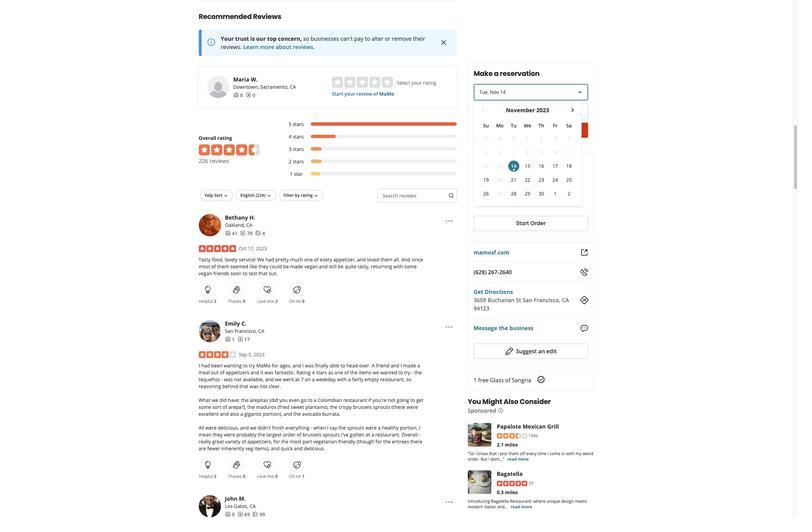 Task type: describe. For each thing, give the bounding box(es) containing it.
friendly
[[338, 439, 356, 445]]

2 down fewer
[[214, 474, 216, 480]]

2 left oh no 0
[[275, 299, 278, 305]]

17 inside row
[[553, 163, 558, 169]]

tue nov 7, 2023 cell
[[509, 147, 520, 158]]

meets
[[575, 499, 587, 505]]

can't
[[341, 35, 353, 42]]

delivery
[[480, 176, 501, 184]]

267-
[[488, 269, 500, 276]]

were up "(though"
[[366, 425, 377, 432]]

0 vertical spatial order
[[474, 158, 494, 168]]

that inside "so i know that i piss them off every time i come in with my weird order. but i dont…"
[[489, 452, 497, 457]]

still
[[329, 264, 337, 270]]

1 free glass of sangria
[[474, 377, 532, 385]]

2 down friends
[[214, 299, 216, 305]]

i right portion,
[[419, 425, 421, 432]]

learn
[[243, 43, 259, 51]]

sun nov 12, 2023 cell
[[481, 161, 492, 172]]

and left quick
[[271, 446, 280, 452]]

5 stars
[[289, 121, 304, 128]]

to up appetizers
[[243, 363, 248, 369]]

to right go
[[308, 397, 313, 404]]

1 down find a table at the right top
[[527, 135, 529, 142]]

overall inside all were delicious, and we didn't finish everything - when i say the sprouts were a healthy portion, i mean they were probably the largest order of brussels sprouts i've gotten at a restaurant. overall - really great variety of appetizers, for the most part vegetarian friendly (though for the entrees there are fewer inherently veg items), and quick and delicious.
[[402, 432, 418, 439]]

- up 'there' at right bottom
[[419, 432, 421, 439]]

had inside tasty food, lovely service! we had pretty much one of every appetizer, and loved them all. and since most of them seemed like they could be made vegan and still be quite tasty, returning with some vegan friends soon to test that out.
[[266, 257, 274, 263]]

1 be from the left
[[283, 264, 289, 270]]

one inside i had been wanting to try mamo for ages, and i was finally able to head over. a friend and i made a meal out of appetizers and it was fantastic. rating 4 stars as one of the items we wanted to try - the tequeños - was not available, and we went at 7 on a weekday with a fairly empty restaurant, so reasoning behind that was not clear.
[[335, 370, 343, 376]]

2 up 1 star
[[289, 158, 292, 165]]

1 left free
[[474, 377, 477, 385]]

sweet
[[291, 404, 304, 411]]

5 for 5 stars
[[289, 121, 292, 128]]

the down sweet
[[294, 411, 301, 418]]

no
[[474, 201, 481, 207]]

and down part
[[294, 446, 303, 452]]

thanks 0 for emily
[[228, 474, 245, 480]]

more inside the info alert
[[260, 43, 274, 51]]

94123
[[474, 305, 490, 313]]

2.1 miles
[[497, 442, 518, 449]]

make a reservation
[[474, 69, 540, 78]]

pick
[[504, 201, 513, 207]]

business
[[510, 325, 534, 332]]

no for h.
[[296, 299, 301, 305]]

read for papalote mexican grill
[[508, 457, 517, 463]]

and up probably
[[240, 425, 249, 432]]

test
[[249, 270, 257, 277]]

18
[[567, 163, 572, 169]]

order inside button
[[531, 220, 546, 228]]

0 horizontal spatial them
[[217, 264, 229, 270]]

soon
[[231, 270, 242, 277]]

what
[[199, 397, 211, 404]]

16 chevron down v2 image
[[223, 193, 229, 199]]

know
[[478, 452, 488, 457]]

0 horizontal spatial in
[[522, 201, 526, 207]]

27
[[498, 191, 503, 197]]

0 horizontal spatial try
[[249, 363, 255, 369]]

are
[[199, 446, 206, 452]]

service!
[[239, 257, 256, 263]]

start order button
[[474, 216, 589, 231]]

2 down table
[[540, 135, 543, 142]]

3 stars
[[289, 146, 304, 152]]

24 check in v2 image
[[537, 376, 545, 384]]

was up behind
[[224, 377, 233, 383]]

read more link for bagatella
[[511, 505, 533, 511]]

thanks for bethany
[[228, 299, 242, 305]]

1 horizontal spatial 20
[[529, 481, 534, 487]]

portion),
[[263, 411, 282, 418]]

16 friends v2 image for emily
[[225, 337, 231, 343]]

restaurant,
[[380, 377, 405, 383]]

sponsored
[[468, 407, 497, 415]]

fairly
[[352, 377, 363, 383]]

1 horizontal spatial 30
[[539, 191, 545, 197]]

stars for 2 stars
[[293, 158, 304, 165]]

78
[[247, 230, 253, 237]]

reviews for 226 reviews
[[210, 157, 229, 165]]

0 vertical spatial vegan
[[304, 264, 318, 270]]

oct 17, 2023
[[239, 246, 267, 252]]

bagatella inside introducing bagatella restaurant: where unique design meets modern italian and…
[[492, 499, 509, 505]]

menu image for bethany h.
[[445, 217, 454, 226]]

4 down 5 stars
[[289, 133, 292, 140]]

oh for emily c.
[[289, 474, 295, 480]]

5 star rating image for food,
[[199, 246, 236, 252]]

1 horizontal spatial try
[[404, 370, 411, 376]]

16 friends v2 image for john
[[225, 513, 231, 518]]

sun oct 29, 2023 cell
[[481, 133, 492, 144]]

helpful 2 for bethany h.
[[199, 299, 216, 305]]

of right the much
[[314, 257, 319, 263]]

yelp sort
[[205, 193, 223, 198]]

the up get
[[415, 370, 422, 376]]

i right but
[[489, 457, 490, 463]]

like
[[250, 264, 257, 270]]

helpful for bethany h.
[[199, 299, 213, 305]]

30 inside cell
[[498, 135, 503, 142]]

were inside what we did have: the arepitas (did you even go to a colombian restaurant if you're not going to get some sort of arepa?), the maduros (fried sweet plantains), the crispy brussels sprouts (these were excellent and also a gigantic portion), and the avocado burrata.
[[407, 404, 418, 411]]

start your review of mamo
[[332, 91, 395, 97]]

7 inside i had been wanting to try mamo for ages, and i was finally able to head over. a friend and i made a meal out of appetizers and it was fantastic. rating 4 stars as one of the items we wanted to try - the tequeños - was not available, and we went at 7 on a weekday with a fairly empty restaurant, so reasoning behind that was not clear.
[[301, 377, 304, 383]]

Select a date text field
[[474, 84, 589, 101]]

- left when at the bottom left
[[311, 425, 312, 432]]

recommended
[[199, 12, 252, 21]]

of right out
[[220, 370, 225, 376]]

1 horizontal spatial them
[[381, 257, 393, 263]]

to left get
[[411, 397, 415, 404]]

1 down emily
[[232, 336, 235, 343]]

mon nov 6, 2023 cell
[[495, 147, 506, 158]]

close image
[[440, 38, 448, 47]]

out.
[[269, 270, 278, 277]]

sat nov 4, 2023 cell
[[564, 133, 575, 144]]

and up clear.
[[265, 377, 274, 383]]

16 review v2 image
[[237, 513, 243, 518]]

i up rating at the bottom left of page
[[303, 363, 304, 369]]

ca inside bethany h. oakland, ca
[[246, 222, 252, 229]]

(2 reactions) element left oh no 0
[[275, 299, 278, 305]]

the up gigantic
[[247, 404, 255, 411]]

1 down 24
[[554, 191, 557, 197]]

grill
[[548, 423, 559, 431]]

0 horizontal spatial vegan
[[199, 270, 212, 277]]

fantastic.
[[275, 370, 295, 376]]

the up 'arepa?),'
[[241, 397, 249, 404]]

with inside tasty food, lovely service! we had pretty much one of every appetizer, and loved them all. and since most of them seemed like they could be made vegan and still be quite tasty, returning with some vegan friends soon to test that out.
[[394, 264, 403, 270]]

search image
[[449, 193, 454, 199]]

of right review
[[373, 91, 378, 97]]

fewer
[[207, 446, 220, 452]]

most inside tasty food, lovely service! we had pretty much one of every appetizer, and loved them all. and since most of them seemed like they could be made vegan and still be quite tasty, returning with some vegan friends soon to test that out.
[[199, 264, 210, 270]]

were down delicious,
[[224, 432, 235, 439]]

we inside what we did have: the arepitas (did you even go to a colombian restaurant if you're not going to get some sort of arepa?), the maduros (fried sweet plantains), the crispy brussels sprouts (these were excellent and also a gigantic portion), and the avocado burrata.
[[212, 397, 218, 404]]

menu image for john m.
[[445, 499, 454, 507]]

been
[[211, 363, 223, 369]]

and up wanted
[[391, 363, 400, 369]]

row containing 5
[[480, 146, 576, 159]]

mamosf.com link
[[474, 249, 510, 257]]

food,
[[212, 257, 223, 263]]

more for bagatella
[[522, 505, 533, 511]]

2 right fri dec 1, 2023 cell
[[568, 191, 571, 197]]

(these
[[392, 404, 406, 411]]

of down head
[[345, 370, 349, 376]]

i up meal
[[199, 363, 200, 369]]

fees
[[482, 201, 493, 207]]

and left also
[[220, 411, 229, 418]]

miles for bagatella
[[505, 490, 518, 496]]

9
[[540, 149, 543, 156]]

that inside tasty food, lovely service! we had pretty much one of every appetizer, and loved them all. and since most of them seemed like they could be made vegan and still be quite tasty, returning with some vegan friends soon to test that out.
[[259, 270, 268, 277]]

tue oct 31, 2023 cell
[[509, 133, 520, 144]]

4 inside i had been wanting to try mamo for ages, and i was finally able to head over. a friend and i made a meal out of appetizers and it was fantastic. rating 4 stars as one of the items we wanted to try - the tequeños - was not available, and we went at 7 on a weekday with a fairly empty restaurant, so reasoning behind that was not clear.
[[312, 370, 315, 376]]

restaurant
[[344, 397, 367, 404]]

4.5 star rating image
[[199, 144, 260, 156]]

0 vertical spatial bagatella
[[497, 471, 523, 479]]

2 vertical spatial sprouts
[[323, 432, 340, 439]]

some inside what we did have: the arepitas (did you even go to a colombian restaurant if you're not going to get some sort of arepa?), the maduros (fried sweet plantains), the crispy brussels sprouts (these were excellent and also a gigantic portion), and the avocado burrata.
[[199, 404, 211, 411]]

stars for 4 stars
[[293, 133, 304, 140]]

to up restaurant,
[[399, 370, 403, 376]]

some inside tasty food, lovely service! we had pretty much one of every appetizer, and loved them all. and since most of them seemed like they could be made vegan and still be quite tasty, returning with some vegan friends soon to test that out.
[[404, 264, 417, 270]]

2023 inside grid
[[537, 106, 550, 114]]

and up rating at the bottom left of page
[[293, 363, 301, 369]]

stars for 5 stars
[[293, 121, 304, 128]]

mon nov 27, 2023 cell
[[495, 188, 506, 200]]

i up restaurant,
[[401, 363, 402, 369]]

16 friends v2 image for bethany
[[225, 231, 231, 236]]

miles for papalote mexican grill
[[505, 442, 518, 449]]

for down largest
[[274, 439, 280, 445]]

but
[[481, 457, 488, 463]]

fri nov 3, 2023 cell
[[550, 133, 561, 144]]

excellent
[[199, 411, 219, 418]]

were up mean
[[206, 425, 217, 432]]

16 review v2 image for maria
[[246, 93, 251, 98]]

1 down delicious. in the bottom of the page
[[302, 474, 305, 480]]

we up clear.
[[275, 377, 282, 383]]

was down available, at the bottom left of the page
[[250, 384, 259, 390]]

order.
[[468, 457, 480, 463]]

was right it
[[265, 370, 274, 376]]

suggest
[[516, 348, 537, 355]]

free
[[479, 377, 489, 385]]

for inside i had been wanting to try mamo for ages, and i was finally able to head over. a friend and i made a meal out of appetizers and it was fantastic. rating 4 stars as one of the items we wanted to try - the tequeños - was not available, and we went at 7 on a weekday with a fairly empty restaurant, so reasoning behind that was not clear.
[[272, 363, 279, 369]]

we inside tasty food, lovely service! we had pretty much one of every appetizer, and loved them all. and since most of them seemed like they could be made vegan and still be quite tasty, returning with some vegan friends soon to test that out.
[[257, 257, 264, 263]]

alter
[[372, 35, 384, 42]]

and up tasty,
[[357, 257, 366, 263]]

(1 reaction) element
[[302, 474, 305, 480]]

san inside 'get directions 3659 buchanan st san francisco, ca 94123'
[[523, 297, 533, 304]]

francisco, inside 'get directions 3659 buchanan st san francisco, ca 94123'
[[534, 297, 561, 304]]

vegetarian
[[313, 439, 337, 445]]

every inside tasty food, lovely service! we had pretty much one of every appetizer, and loved them all. and since most of them seemed like they could be made vegan and still be quite tasty, returning with some vegan friends soon to test that out.
[[320, 257, 332, 263]]

love for c.
[[257, 474, 266, 480]]

i left say
[[327, 425, 329, 432]]

find a table
[[515, 126, 548, 134]]

and left it
[[251, 370, 259, 376]]

even
[[289, 397, 300, 404]]

16 chevron down v2 image for english (224)
[[266, 193, 272, 199]]

the up burrata.
[[330, 404, 337, 411]]

for down restaurant.
[[376, 439, 382, 445]]

plantains),
[[305, 404, 329, 411]]

brussels inside what we did have: the arepitas (did you even go to a colombian restaurant if you're not going to get some sort of arepa?), the maduros (fried sweet plantains), the crispy brussels sprouts (these were excellent and also a gigantic portion), and the avocado burrata.
[[353, 404, 372, 411]]

35
[[534, 201, 540, 207]]

is
[[251, 35, 255, 42]]

16 photos v2 image for h.
[[255, 231, 261, 236]]

food
[[495, 158, 512, 168]]

head
[[347, 363, 358, 369]]

mo
[[497, 122, 504, 129]]

might
[[483, 397, 503, 407]]

"so i know that i piss them off every time i come in with my weird order. but i dont…"
[[468, 452, 594, 463]]

filter reviews by 2 stars rating element
[[282, 158, 457, 165]]

appetizers
[[226, 370, 249, 376]]

tequeños
[[199, 377, 220, 383]]

of inside what we did have: the arepitas (did you even go to a colombian restaurant if you're not going to get some sort of arepa?), the maduros (fried sweet plantains), the crispy brussels sprouts (these were excellent and also a gigantic portion), and the avocado burrata.
[[223, 404, 227, 411]]

brussels inside all were delicious, and we didn't finish everything - when i say the sprouts were a healthy portion, i mean they were probably the largest order of brussels sprouts i've gotten at a restaurant. overall - really great variety of appetizers, for the most part vegetarian friendly (though for the entrees there are fewer inherently veg items), and quick and delicious.
[[303, 432, 321, 439]]

design
[[562, 499, 574, 505]]

of down "everything"
[[297, 432, 301, 439]]

i had been wanting to try mamo for ages, and i was finally able to head over. a friend and i made a meal out of appetizers and it was fantastic. rating 4 stars as one of the items we wanted to try - the tequeños - was not available, and we went at 7 on a weekday with a fairly empty restaurant, so reasoning behind that was not clear.
[[199, 363, 422, 390]]

john m. link
[[225, 496, 246, 503]]

thu nov 2, 2023 cell
[[536, 133, 547, 144]]

filter reviews by 3 stars rating element
[[282, 146, 457, 153]]

we inside november 2023 grid
[[524, 122, 532, 129]]

dont…"
[[491, 457, 505, 463]]

businesses
[[311, 35, 339, 42]]

226
[[199, 157, 208, 165]]

your for start
[[345, 91, 355, 97]]

go
[[301, 397, 307, 404]]

the up 'appetizers,'
[[258, 432, 265, 439]]

16 chevron down v2 image for filter by rating
[[314, 193, 319, 199]]

wed nov 8, 2023 cell
[[522, 147, 534, 158]]

20 inside cell
[[498, 177, 503, 183]]

4 star rating image
[[199, 352, 236, 359]]

sangria
[[512, 377, 532, 385]]

16 photos v2 image for m.
[[253, 513, 258, 518]]

ca inside 'get directions 3659 buchanan st san francisco, ca 94123'
[[562, 297, 569, 304]]

of down probably
[[242, 439, 246, 445]]

what we did have: the arepitas (did you even go to a colombian restaurant if you're not going to get some sort of arepa?), the maduros (fried sweet plantains), the crispy brussels sprouts (these were excellent and also a gigantic portion), and the avocado burrata.
[[199, 397, 424, 418]]

1 horizontal spatial not
[[260, 384, 268, 390]]

takeout tab panel
[[474, 190, 540, 193]]

wed nov 1, 2023 cell
[[522, 133, 534, 144]]

piss
[[500, 452, 508, 457]]

w.
[[251, 76, 258, 83]]

to right able
[[341, 363, 345, 369]]

0 vertical spatial mamo
[[379, 91, 395, 97]]

order
[[283, 432, 296, 439]]

24 message v2 image
[[580, 325, 589, 333]]

colombian
[[318, 397, 342, 404]]

review
[[357, 91, 372, 97]]

reviews
[[253, 12, 281, 21]]

one inside tasty food, lovely service! we had pretty much one of every appetizer, and loved them all. and since most of them seemed like they could be made vegan and still be quite tasty, returning with some vegan friends soon to test that out.
[[304, 257, 313, 263]]

the up quick
[[281, 439, 289, 445]]

the up i've
[[339, 425, 346, 432]]

i right time
[[548, 452, 549, 457]]

0 horizontal spatial overall
[[199, 135, 216, 141]]

5 star rating image for miles
[[497, 482, 528, 487]]

11
[[567, 149, 572, 156]]

you might also consider
[[468, 397, 551, 407]]

of right glass
[[506, 377, 511, 385]]

mon nov 20, 2023 cell
[[495, 175, 506, 186]]

no fees
[[474, 201, 493, 207]]

rating element
[[332, 77, 393, 88]]

"so
[[468, 452, 475, 457]]

emily c. san francisco, ca
[[225, 320, 264, 335]]

finish
[[272, 425, 284, 432]]

sort
[[214, 193, 223, 198]]

trust
[[235, 35, 249, 42]]

24 directions v2 image
[[580, 296, 589, 305]]

every inside "so i know that i piss them off every time i come in with my weird order. but i dont…"
[[527, 452, 537, 457]]

in inside "so i know that i piss them off every time i come in with my weird order. but i dont…"
[[562, 452, 566, 457]]

mins
[[541, 201, 552, 207]]

had inside i had been wanting to try mamo for ages, and i was finally able to head over. a friend and i made a meal out of appetizers and it was fantastic. rating 4 stars as one of the items we wanted to try - the tequeños - was not available, and we went at 7 on a weekday with a fairly empty restaurant, so reasoning behind that was not clear.
[[201, 363, 210, 369]]

meal
[[199, 370, 210, 376]]

1 vertical spatial sprouts
[[347, 425, 364, 432]]

1 vertical spatial 29
[[525, 191, 531, 197]]



Task type: locate. For each thing, give the bounding box(es) containing it.
bethany
[[225, 214, 248, 222]]

1 vertical spatial 2023
[[256, 246, 267, 252]]

1 vertical spatial helpful 2
[[199, 474, 216, 480]]

seemed
[[230, 264, 248, 270]]

4 right rating at the bottom left of page
[[312, 370, 315, 376]]

francisco, down c. on the left bottom of page
[[235, 328, 257, 335]]

2023 for c.
[[254, 352, 265, 358]]

concern,
[[278, 35, 302, 42]]

star
[[294, 171, 303, 177]]

1 horizontal spatial so
[[406, 377, 412, 383]]

read left the off
[[508, 457, 517, 463]]

2 helpful 2 from the top
[[199, 474, 216, 480]]

with inside i had been wanting to try mamo for ages, and i was finally able to head over. a friend and i made a meal out of appetizers and it was fantastic. rating 4 stars as one of the items we wanted to try - the tequeños - was not available, and we went at 7 on a weekday with a fairly empty restaurant, so reasoning behind that was not clear.
[[337, 377, 347, 383]]

2 horizontal spatial with
[[567, 452, 575, 457]]

1 vertical spatial so
[[406, 377, 412, 383]]

- up behind
[[221, 377, 223, 383]]

friends element
[[233, 92, 243, 99], [225, 230, 237, 237], [225, 336, 235, 343], [225, 512, 235, 519]]

2 oh from the top
[[289, 474, 295, 480]]

0 vertical spatial every
[[320, 257, 332, 263]]

0 vertical spatial we
[[524, 122, 532, 129]]

at inside i had been wanting to try mamo for ages, and i was finally able to head over. a friend and i made a meal out of appetizers and it was fantastic. rating 4 stars as one of the items we wanted to try - the tequeños - was not available, and we went at 7 on a weekday with a fairly empty restaurant, so reasoning behind that was not clear.
[[295, 377, 300, 383]]

0 vertical spatial start
[[332, 91, 343, 97]]

be down pretty
[[283, 264, 289, 270]]

rating inside 'dropdown button'
[[301, 193, 313, 198]]

tue nov 14, 2023 cell
[[507, 159, 521, 173]]

variety
[[225, 439, 240, 445]]

helpful up photo of emily c.
[[199, 299, 213, 305]]

4 right 78 in the top of the page
[[262, 230, 265, 237]]

1 horizontal spatial with
[[394, 264, 403, 270]]

4 inside cell
[[568, 135, 571, 142]]

1 vertical spatial try
[[404, 370, 411, 376]]

2 vertical spatial menu image
[[445, 499, 454, 507]]

16 photos v2 image left 99
[[253, 513, 258, 518]]

1 reviews. from the left
[[221, 43, 242, 51]]

0 vertical spatial most
[[199, 264, 210, 270]]

0 inside 'reviews' element
[[253, 92, 255, 98]]

get directions 3659 buchanan st san francisco, ca 94123
[[474, 288, 569, 313]]

mamo right review
[[379, 91, 395, 97]]

3
[[554, 135, 557, 142], [289, 146, 292, 152]]

1 vertical spatial 16 photos v2 image
[[253, 513, 258, 518]]

1 vertical spatial thanks 0
[[228, 474, 245, 480]]

overall down portion,
[[402, 432, 418, 439]]

0 vertical spatial them
[[381, 257, 393, 263]]

  text field
[[377, 189, 457, 203]]

reviews element for c.
[[237, 336, 250, 343]]

row containing 12
[[480, 159, 576, 173]]

stars inside i had been wanting to try mamo for ages, and i was finally able to head over. a friend and i made a meal out of appetizers and it was fantastic. rating 4 stars as one of the items we wanted to try - the tequeños - was not available, and we went at 7 on a weekday with a fairly empty restaurant, so reasoning behind that was not clear.
[[316, 370, 327, 376]]

(628) 267-2640
[[474, 269, 512, 276]]

1 inside "element"
[[290, 171, 293, 177]]

italian
[[485, 505, 497, 511]]

3 menu image from the top
[[445, 499, 454, 507]]

3 for 3 stars
[[289, 146, 292, 152]]

16 review v2 image for bethany
[[240, 231, 246, 236]]

about
[[276, 43, 292, 51]]

fri dec 1, 2023 cell
[[550, 188, 561, 200]]

papalote mexican grill image
[[468, 424, 492, 447]]

friends element containing 1
[[225, 336, 235, 343]]

1 vertical spatial francisco,
[[235, 328, 257, 335]]

2 vertical spatial that
[[489, 452, 497, 457]]

16 chevron down v2 image inside english (224) popup button
[[266, 193, 272, 199]]

2 stars
[[289, 158, 304, 165]]

the
[[499, 325, 508, 332], [350, 370, 358, 376], [415, 370, 422, 376], [241, 397, 249, 404], [247, 404, 255, 411], [330, 404, 337, 411], [294, 411, 301, 418], [339, 425, 346, 432], [258, 432, 265, 439], [281, 439, 289, 445], [384, 439, 391, 445]]

1 horizontal spatial sprouts
[[347, 425, 364, 432]]

1 vertical spatial some
[[199, 404, 211, 411]]

helpful 2 for emily c.
[[199, 474, 216, 480]]

0 vertical spatial 2023
[[537, 106, 550, 114]]

sun nov 5, 2023 cell
[[481, 147, 492, 158]]

your left review
[[345, 91, 355, 97]]

25
[[567, 177, 572, 183]]

reviews element down gatos,
[[237, 512, 250, 519]]

- right wanted
[[412, 370, 413, 376]]

th
[[539, 122, 545, 129]]

photo of john m. image
[[199, 496, 221, 518]]

start order
[[516, 220, 546, 228]]

(2 reactions) element for bethany h.
[[214, 299, 216, 305]]

2 no from the top
[[296, 474, 301, 480]]

2 vertical spatial not
[[388, 397, 396, 404]]

reviews element down the emily c. san francisco, ca
[[237, 336, 250, 343]]

1 16 friends v2 image from the top
[[225, 231, 231, 236]]

you're
[[373, 397, 387, 404]]

read more link for papalote mexican grill
[[508, 457, 529, 463]]

francisco, inside the emily c. san francisco, ca
[[235, 328, 257, 335]]

photos element for john m.
[[253, 512, 265, 519]]

maria w. link
[[233, 76, 258, 83]]

1 vertical spatial oh
[[289, 474, 295, 480]]

most down tasty
[[199, 264, 210, 270]]

helpful down are
[[199, 474, 213, 480]]

3 16 friends v2 image from the top
[[225, 513, 231, 518]]

thanks
[[228, 299, 242, 305], [228, 474, 242, 480]]

they right like
[[259, 264, 268, 270]]

row
[[480, 120, 576, 132], [480, 132, 576, 146], [480, 146, 576, 159], [480, 159, 576, 173], [480, 173, 576, 187], [480, 187, 576, 201]]

row up wed nov 1, 2023 cell
[[480, 120, 576, 132]]

1 horizontal spatial made
[[403, 363, 416, 369]]

avocado
[[302, 411, 321, 418]]

0 vertical spatial 16 friends v2 image
[[225, 231, 231, 236]]

0 horizontal spatial 30
[[498, 135, 503, 142]]

0 vertical spatial 29
[[484, 135, 489, 142]]

1 this from the top
[[267, 299, 274, 305]]

1 vertical spatial 3
[[289, 146, 292, 152]]

0 vertical spatial try
[[249, 363, 255, 369]]

0 vertical spatial francisco,
[[534, 297, 561, 304]]

some down what
[[199, 404, 211, 411]]

love for h.
[[257, 299, 266, 305]]

select
[[397, 79, 410, 86]]

finally
[[315, 363, 329, 369]]

that inside i had been wanting to try mamo for ages, and i was finally able to head over. a friend and i made a meal out of appetizers and it was fantastic. rating 4 stars as one of the items we wanted to try - the tequeños - was not available, and we went at 7 on a weekday with a fairly empty restaurant, so reasoning behind that was not clear.
[[240, 384, 249, 390]]

reviews element for m.
[[237, 512, 250, 519]]

loved
[[367, 257, 379, 263]]

friends element for bethany h.
[[225, 230, 237, 237]]

stars inside filter reviews by 5 stars rating element
[[293, 121, 304, 128]]

1 horizontal spatial 29
[[525, 191, 531, 197]]

order left 13
[[474, 158, 494, 168]]

friends element for maria w.
[[233, 92, 243, 99]]

0 horizontal spatial rating
[[218, 135, 232, 141]]

sat nov 11, 2023 cell
[[564, 147, 575, 158]]

5 inside recommended reviews element
[[289, 121, 292, 128]]

ca for m.
[[250, 504, 256, 510]]

items
[[359, 370, 371, 376]]

16 review v2 image for emily
[[237, 337, 243, 343]]

brussels up part
[[303, 432, 321, 439]]

stars inside filter reviews by 3 stars rating element
[[293, 146, 304, 152]]

papalote mexican grill link
[[497, 423, 559, 431]]

inherently
[[221, 446, 244, 452]]

on
[[305, 377, 311, 383]]

ca inside maria w. downtown, sacramento, ca
[[290, 84, 296, 90]]

photos element containing 4
[[255, 230, 265, 237]]

0 vertical spatial 3
[[554, 135, 557, 142]]

oh for bethany h.
[[289, 299, 295, 305]]

at inside all were delicious, and we didn't finish everything - when i say the sprouts were a healthy portion, i mean they were probably the largest order of brussels sprouts i've gotten at a restaurant. overall - really great variety of appetizers, for the most part vegetarian friendly (though for the entrees there are fewer inherently veg items), and quick and delicious.
[[366, 432, 370, 439]]

so inside 'so businesses can't pay to alter or remove their reviews.'
[[303, 35, 309, 42]]

all.
[[394, 257, 400, 263]]

0 vertical spatial your
[[412, 79, 422, 86]]

1 vertical spatial san
[[225, 328, 233, 335]]

16 friends v2 image
[[225, 231, 231, 236], [225, 337, 231, 343], [225, 513, 231, 518]]

stars inside filter reviews by 2 stars rating element
[[293, 158, 304, 165]]

made inside tasty food, lovely service! we had pretty much one of every appetizer, and loved them all. and since most of them seemed like they could be made vegan and still be quite tasty, returning with some vegan friends soon to test that out.
[[290, 264, 303, 270]]

sat dec 2, 2023 cell
[[564, 188, 575, 200]]

2 love from the top
[[257, 474, 266, 480]]

1 horizontal spatial mamo
[[379, 91, 395, 97]]

start for start your review of mamo
[[332, 91, 343, 97]]

so right restaurant,
[[406, 377, 412, 383]]

0 vertical spatial read more link
[[508, 457, 529, 463]]

1 horizontal spatial rating
[[301, 193, 313, 198]]

we
[[373, 370, 379, 376], [275, 377, 282, 383], [212, 397, 218, 404], [250, 425, 257, 432]]

1 vertical spatial menu image
[[445, 324, 454, 332]]

1 horizontal spatial 7
[[513, 149, 516, 156]]

15
[[525, 163, 531, 169]]

friends element down emily
[[225, 336, 235, 343]]

stars for 3 stars
[[293, 146, 304, 152]]

sprouts down say
[[323, 432, 340, 439]]

1 horizontal spatial that
[[259, 270, 268, 277]]

1 horizontal spatial 5 star rating image
[[497, 482, 528, 487]]

helpful 2
[[199, 299, 216, 305], [199, 474, 216, 480]]

photos element
[[255, 230, 265, 237], [253, 512, 265, 519]]

(2 reactions) element
[[214, 299, 216, 305], [275, 299, 278, 305], [214, 474, 216, 480]]

reviews element containing 78
[[240, 230, 253, 237]]

0 vertical spatial some
[[404, 264, 417, 270]]

rating for select your rating
[[423, 79, 436, 86]]

not inside what we did have: the arepitas (did you even go to a colombian restaurant if you're not going to get some sort of arepa?), the maduros (fried sweet plantains), the crispy brussels sprouts (these were excellent and also a gigantic portion), and the avocado burrata.
[[388, 397, 396, 404]]

2 thanks from the top
[[228, 474, 242, 480]]

sacramento,
[[260, 84, 289, 90]]

1 vertical spatial we
[[257, 257, 264, 263]]

None field
[[533, 103, 589, 120], [475, 104, 529, 119], [533, 103, 589, 120], [475, 104, 529, 119]]

3 inside recommended reviews element
[[289, 146, 292, 152]]

appetizer,
[[334, 257, 356, 263]]

4 row from the top
[[480, 159, 576, 173]]

brussels down restaurant
[[353, 404, 372, 411]]

1 vertical spatial 16 friends v2 image
[[225, 337, 231, 343]]

them inside "so i know that i piss them off every time i come in with my weird order. but i dont…"
[[509, 452, 519, 457]]

mamo up it
[[256, 363, 271, 369]]

1 menu image from the top
[[445, 217, 454, 226]]

2 vertical spatial with
[[567, 452, 575, 457]]

francisco,
[[534, 297, 561, 304], [235, 328, 257, 335]]

reviews for search reviews
[[400, 193, 417, 199]]

29 up "pick up in 25-35 mins"
[[525, 191, 531, 197]]

thanks 0 for bethany
[[228, 299, 245, 305]]

0 horizontal spatial reviews.
[[221, 43, 242, 51]]

5 up order food
[[485, 149, 488, 156]]

stars inside filter reviews by 4 stars rating element
[[293, 133, 304, 140]]

1 row from the top
[[480, 120, 576, 132]]

read more link left where
[[511, 505, 533, 511]]

5
[[289, 121, 292, 128], [485, 149, 488, 156]]

photo of maria w. image
[[207, 76, 229, 98]]

0 vertical spatial had
[[266, 257, 274, 263]]

0 horizontal spatial 16 chevron down v2 image
[[266, 193, 272, 199]]

24 external link v2 image
[[580, 249, 589, 257]]

buchanan
[[488, 297, 515, 304]]

was up rating at the bottom left of page
[[305, 363, 314, 369]]

1 vertical spatial with
[[337, 377, 347, 383]]

to left test
[[243, 270, 248, 277]]

modern
[[468, 505, 484, 511]]

since
[[412, 257, 423, 263]]

1 horizontal spatial francisco,
[[534, 297, 561, 304]]

  text field inside recommended reviews element
[[377, 189, 457, 203]]

1 helpful from the top
[[199, 299, 213, 305]]

we up "sort"
[[212, 397, 218, 404]]

0 horizontal spatial 5
[[289, 121, 292, 128]]

probably
[[236, 432, 257, 439]]

2 menu image from the top
[[445, 324, 454, 332]]

we
[[524, 122, 532, 129], [257, 257, 264, 263]]

sprouts up gotten
[[347, 425, 364, 432]]

photo of emily c. image
[[199, 321, 221, 343]]

mon oct 30, 2023 cell
[[495, 133, 506, 144]]

4 inside the photos element
[[262, 230, 265, 237]]

photos element right 78 in the top of the page
[[255, 230, 265, 237]]

helpful 2 up photo of emily c.
[[199, 299, 216, 305]]

0 vertical spatial 16 review v2 image
[[246, 93, 251, 98]]

1 vertical spatial photos element
[[253, 512, 265, 519]]

1 vertical spatial had
[[201, 363, 210, 369]]

most inside all were delicious, and we didn't finish everything - when i say the sprouts were a healthy portion, i mean they were probably the largest order of brussels sprouts i've gotten at a restaurant. overall - really great variety of appetizers, for the most part vegetarian friendly (though for the entrees there are fewer inherently veg items), and quick and delicious.
[[290, 439, 301, 445]]

we inside all were delicious, and we didn't finish everything - when i say the sprouts were a healthy portion, i mean they were probably the largest order of brussels sprouts i've gotten at a restaurant. overall - really great variety of appetizers, for the most part vegetarian friendly (though for the entrees there are fewer inherently veg items), and quick and delicious.
[[250, 425, 257, 432]]

2023
[[537, 106, 550, 114], [256, 246, 267, 252], [254, 352, 265, 358]]

november 2023
[[506, 106, 550, 114]]

3 inside cell
[[554, 135, 557, 142]]

start inside button
[[516, 220, 529, 228]]

vegan down tasty
[[199, 270, 212, 277]]

(2 reactions) element down friends
[[214, 299, 216, 305]]

read more link up bagatella link in the right bottom of the page
[[508, 457, 529, 463]]

start inside recommended reviews element
[[332, 91, 343, 97]]

the down head
[[350, 370, 358, 376]]

you
[[468, 397, 481, 407]]

lovely
[[225, 257, 238, 263]]

sprouts down you're
[[373, 404, 390, 411]]

every right the off
[[527, 452, 537, 457]]

ca inside john m. los gatos, ca
[[250, 504, 256, 510]]

bagatella link
[[497, 471, 523, 479]]

november 2023 grid
[[480, 106, 576, 201]]

helpful for emily c.
[[199, 474, 213, 480]]

1 vertical spatial order
[[531, 220, 546, 228]]

0 vertical spatial they
[[259, 264, 268, 270]]

5 star rating image up food,
[[199, 246, 236, 252]]

a
[[494, 69, 499, 78], [528, 126, 531, 134], [418, 363, 420, 369], [312, 377, 315, 383], [348, 377, 351, 383], [314, 397, 317, 404], [240, 411, 243, 418], [378, 425, 381, 432], [372, 432, 374, 439]]

we down a
[[373, 370, 379, 376]]

more left time
[[518, 457, 529, 463]]

(2 reactions) element for emily c.
[[214, 474, 216, 480]]

1 horizontal spatial san
[[523, 297, 533, 304]]

no right love this 2
[[296, 299, 301, 305]]

0 vertical spatial one
[[304, 257, 313, 263]]

fri nov 10, 2023 cell
[[550, 147, 561, 158]]

1 horizontal spatial brussels
[[353, 404, 372, 411]]

delicious,
[[218, 425, 239, 432]]

1 horizontal spatial most
[[290, 439, 301, 445]]

filter reviews by 5 stars rating element
[[282, 121, 457, 128]]

1 helpful 2 from the top
[[199, 299, 216, 305]]

to inside 'so businesses can't pay to alter or remove their reviews.'
[[365, 35, 370, 42]]

every
[[320, 257, 332, 263], [527, 452, 537, 457]]

photos element for bethany h.
[[255, 230, 265, 237]]

and down (fried
[[284, 411, 292, 418]]

17 inside 'reviews' element
[[244, 336, 250, 343]]

0 horizontal spatial mamo
[[256, 363, 271, 369]]

2 row from the top
[[480, 132, 576, 146]]

1 vertical spatial miles
[[505, 490, 518, 496]]

the inside button
[[499, 325, 508, 332]]

0 horizontal spatial at
[[295, 377, 300, 383]]

reviews element for w.
[[246, 92, 255, 99]]

tab list containing delivery
[[474, 176, 540, 190]]

went
[[283, 377, 294, 383]]

tab list
[[474, 176, 540, 190]]

start left review
[[332, 91, 343, 97]]

reviews element for h.
[[240, 230, 253, 237]]

english (224) button
[[236, 190, 276, 201]]

reviews element
[[246, 92, 255, 99], [240, 230, 253, 237], [237, 336, 250, 343], [237, 512, 250, 519]]

0 horizontal spatial 7
[[301, 377, 304, 383]]

1 horizontal spatial 3
[[554, 135, 557, 142]]

they inside all were delicious, and we didn't finish everything - when i say the sprouts were a healthy portion, i mean they were probably the largest order of brussels sprouts i've gotten at a restaurant. overall - really great variety of appetizers, for the most part vegetarian friendly (though for the entrees there are fewer inherently veg items), and quick and delicious.
[[213, 432, 223, 439]]

menu image
[[445, 217, 454, 226], [445, 324, 454, 332], [445, 499, 454, 507]]

(628)
[[474, 269, 487, 276]]

veg
[[246, 446, 253, 452]]

reviews element down downtown,
[[246, 92, 255, 99]]

had up meal
[[201, 363, 210, 369]]

order down 35
[[531, 220, 546, 228]]

rating right the by
[[301, 193, 313, 198]]

2 be from the left
[[338, 264, 344, 270]]

vegan left still
[[304, 264, 318, 270]]

filter reviews by 4 stars rating element
[[282, 133, 457, 140]]

5 row from the top
[[480, 173, 576, 187]]

16 review v2 image down the emily c. san francisco, ca
[[237, 337, 243, 343]]

0 horizontal spatial order
[[474, 158, 494, 168]]

1 vertical spatial more
[[518, 457, 529, 463]]

2 reviews. from the left
[[293, 43, 315, 51]]

mon nov 13, 2023 cell
[[495, 161, 506, 172]]

with inside "so i know that i piss them off every time i come in with my weird order. but i dont…"
[[567, 452, 575, 457]]

None radio
[[332, 77, 343, 88], [345, 77, 356, 88], [382, 77, 393, 88], [332, 77, 343, 88], [345, 77, 356, 88], [382, 77, 393, 88]]

it
[[261, 370, 263, 376]]

san inside the emily c. san francisco, ca
[[225, 328, 233, 335]]

wanted
[[380, 370, 397, 376]]

read right and…
[[511, 505, 521, 511]]

at up "(though"
[[366, 432, 370, 439]]

this for h.
[[267, 299, 274, 305]]

reviews. inside 'so businesses can't pay to alter or remove their reviews.'
[[221, 43, 242, 51]]

2 helpful from the top
[[199, 474, 213, 480]]

1 thanks from the top
[[228, 299, 242, 305]]

start for start order
[[516, 220, 529, 228]]

table
[[533, 126, 548, 134]]

0 horizontal spatial so
[[303, 35, 309, 42]]

1 vertical spatial 5
[[485, 149, 488, 156]]

16 info v2 image
[[498, 409, 504, 414]]

info alert
[[199, 30, 457, 56]]

friends
[[213, 270, 229, 277]]

16 friends v2 image down emily
[[225, 337, 231, 343]]

1 miles from the top
[[505, 442, 518, 449]]

made inside i had been wanting to try mamo for ages, and i was finally able to head over. a friend and i made a meal out of appetizers and it was fantastic. rating 4 stars as one of the items we wanted to try - the tequeños - was not available, and we went at 7 on a weekday with a fairly empty restaurant, so reasoning behind that was not clear.
[[403, 363, 416, 369]]

1 horizontal spatial start
[[516, 220, 529, 228]]

so inside i had been wanting to try mamo for ages, and i was finally able to head over. a friend and i made a meal out of appetizers and it was fantastic. rating 4 stars as one of the items we wanted to try - the tequeños - was not available, and we went at 7 on a weekday with a fairly empty restaurant, so reasoning behind that was not clear.
[[406, 377, 412, 383]]

24 phone v2 image
[[580, 268, 589, 277]]

sa
[[567, 122, 572, 129]]

reviews
[[210, 157, 229, 165], [400, 193, 417, 199]]

your
[[221, 35, 234, 42]]

0 horizontal spatial sprouts
[[323, 432, 340, 439]]

2 vertical spatial 16 friends v2 image
[[225, 513, 231, 518]]

row containing 29
[[480, 132, 576, 146]]

1 vertical spatial read
[[511, 505, 521, 511]]

16 friends v2 image
[[233, 93, 239, 98]]

they inside tasty food, lovely service! we had pretty much one of every appetizer, and loved them all. and since most of them seemed like they could be made vegan and still be quite tasty, returning with some vegan friends soon to test that out.
[[259, 264, 268, 270]]

were down get
[[407, 404, 418, 411]]

really
[[199, 439, 211, 445]]

read for bagatella
[[511, 505, 521, 511]]

friend
[[376, 363, 390, 369]]

recommended reviews element
[[177, 0, 479, 519]]

2023 for h.
[[256, 246, 267, 252]]

row containing 19
[[480, 173, 576, 187]]

0 horizontal spatial had
[[201, 363, 210, 369]]

reviews down 4.5 star rating 'image'
[[210, 157, 229, 165]]

them up returning
[[381, 257, 393, 263]]

friends element for john m.
[[225, 512, 235, 519]]

0 vertical spatial sprouts
[[373, 404, 390, 411]]

1 vertical spatial vegan
[[199, 270, 212, 277]]

24 info v2 image
[[207, 38, 215, 46]]

st
[[516, 297, 522, 304]]

more for papalote mexican grill
[[518, 457, 529, 463]]

2 horizontal spatial that
[[489, 452, 497, 457]]

16 photos v2 image
[[255, 231, 261, 236], [253, 513, 258, 518]]

2 thanks 0 from the top
[[228, 474, 245, 480]]

0 vertical spatial not
[[234, 377, 242, 383]]

oakland,
[[225, 222, 245, 229]]

ca for c.
[[258, 328, 264, 335]]

filter by rating button
[[279, 190, 324, 201]]

introducing
[[468, 499, 490, 505]]

papalote mexican grill
[[497, 423, 559, 431]]

to inside tasty food, lovely service! we had pretty much one of every appetizer, and loved them all. and since most of them seemed like they could be made vegan and still be quite tasty, returning with some vegan friends soon to test that out.
[[243, 270, 248, 277]]

0 vertical spatial san
[[523, 297, 533, 304]]

no for c.
[[296, 474, 301, 480]]

0 horizontal spatial made
[[290, 264, 303, 270]]

row group
[[480, 132, 576, 201]]

top
[[267, 35, 277, 42]]

friends element for emily c.
[[225, 336, 235, 343]]

30 down mo
[[498, 135, 503, 142]]

november
[[506, 106, 535, 114]]

stars up 2 stars
[[293, 146, 304, 152]]

yelp sort button
[[200, 190, 233, 201]]

(0 reactions) element
[[243, 299, 245, 305], [302, 299, 305, 305], [243, 474, 245, 480], [275, 474, 278, 480]]

mamo inside i had been wanting to try mamo for ages, and i was finally able to head over. a friend and i made a meal out of appetizers and it was fantastic. rating 4 stars as one of the items we wanted to try - the tequeños - was not available, and we went at 7 on a weekday with a fairly empty restaurant, so reasoning behind that was not clear.
[[256, 363, 271, 369]]

ca inside the emily c. san francisco, ca
[[258, 328, 264, 335]]

20
[[498, 177, 503, 183], [529, 481, 534, 487]]

24 pencil v2 image
[[505, 347, 514, 356]]

rating up 4.5 star rating 'image'
[[218, 135, 232, 141]]

1 horizontal spatial 17
[[553, 163, 558, 169]]

your for select
[[412, 79, 422, 86]]

thanks for emily
[[228, 474, 242, 480]]

1 thanks 0 from the top
[[228, 299, 245, 305]]

16 review v2 image down downtown,
[[246, 93, 251, 98]]

16 chevron down v2 image
[[266, 193, 272, 199], [314, 193, 319, 199]]

2 vertical spatial 2023
[[254, 352, 265, 358]]

2 this from the top
[[267, 474, 274, 480]]

didn't
[[258, 425, 271, 432]]

0 horizontal spatial 3
[[289, 146, 292, 152]]

2 vertical spatial them
[[509, 452, 519, 457]]

2 16 chevron down v2 image from the left
[[314, 193, 319, 199]]

1 vertical spatial 17
[[244, 336, 250, 343]]

menu image for emily c.
[[445, 324, 454, 332]]

0 horizontal spatial that
[[240, 384, 249, 390]]

ca left 24 directions v2 image
[[562, 297, 569, 304]]

3 for 3
[[554, 135, 557, 142]]

row containing su
[[480, 120, 576, 132]]

1 love from the top
[[257, 299, 266, 305]]

5 star rating image
[[199, 246, 236, 252], [497, 482, 528, 487]]

friends element down los
[[225, 512, 235, 519]]

read more for papalote mexican grill
[[508, 457, 529, 463]]

photos element containing 99
[[253, 512, 265, 519]]

2 16 friends v2 image from the top
[[225, 337, 231, 343]]

None radio
[[357, 77, 368, 88], [369, 77, 380, 88], [357, 77, 368, 88], [369, 77, 380, 88]]

made down the much
[[290, 264, 303, 270]]

1 vertical spatial bagatella
[[492, 499, 509, 505]]

rating for filter by rating
[[301, 193, 313, 198]]

16 chevron down v2 image inside filter by rating 'dropdown button'
[[314, 193, 319, 199]]

bagatella image
[[468, 471, 492, 495]]

3.5 star rating image
[[497, 434, 528, 439]]

2 horizontal spatial them
[[509, 452, 519, 457]]

7 left on
[[301, 377, 304, 383]]

(no rating) image
[[332, 77, 393, 88]]

1 vertical spatial reviews
[[400, 193, 417, 199]]

have:
[[228, 397, 240, 404]]

san
[[523, 297, 533, 304], [225, 328, 233, 335]]

reservation
[[500, 69, 540, 78]]

17 down the emily c. san francisco, ca
[[244, 336, 250, 343]]

0 vertical spatial love
[[257, 299, 266, 305]]

start down up
[[516, 220, 529, 228]]

29 inside the sun oct 29, 2023 cell
[[484, 135, 489, 142]]

3 row from the top
[[480, 146, 576, 159]]

with down all.
[[394, 264, 403, 270]]

1 vertical spatial at
[[366, 432, 370, 439]]

not left clear.
[[260, 384, 268, 390]]

be
[[283, 264, 289, 270], [338, 264, 344, 270]]

helpful 2 down are
[[199, 474, 216, 480]]

6 row from the top
[[480, 187, 576, 201]]

tasty food, lovely service! we had pretty much one of every appetizer, and loved them all. and since most of them seemed like they could be made vegan and still be quite tasty, returning with some vegan friends soon to test that out.
[[199, 257, 423, 277]]

and left still
[[319, 264, 328, 270]]

come
[[550, 452, 561, 457]]

0.3
[[497, 490, 504, 496]]

off
[[520, 452, 526, 457]]

get
[[474, 288, 484, 296]]

not
[[234, 377, 242, 383], [260, 384, 268, 390], [388, 397, 396, 404]]

5 for 5
[[485, 149, 488, 156]]

7 down tue oct 31, 2023 cell
[[513, 149, 516, 156]]

reviews element containing 0
[[246, 92, 255, 99]]

of down food,
[[211, 264, 216, 270]]

1 vertical spatial start
[[516, 220, 529, 228]]

1 horizontal spatial reviews
[[400, 193, 417, 199]]

7 inside cell
[[513, 149, 516, 156]]

thanks 0 up emily c. link
[[228, 299, 245, 305]]

5 inside cell
[[485, 149, 488, 156]]

downtown,
[[233, 84, 259, 90]]

16 review v2 image
[[246, 93, 251, 98], [240, 231, 246, 236], [237, 337, 243, 343]]

read more for bagatella
[[511, 505, 533, 511]]

reviews element containing 17
[[237, 336, 250, 343]]

0 horizontal spatial not
[[234, 377, 242, 383]]

row group containing 29
[[480, 132, 576, 201]]

the down restaurant.
[[384, 439, 391, 445]]

this left oh no 1 at left bottom
[[267, 474, 274, 480]]

2 miles from the top
[[505, 490, 518, 496]]

row containing 26
[[480, 187, 576, 201]]

ca for w.
[[290, 84, 296, 90]]

them up friends
[[217, 264, 229, 270]]

1 16 chevron down v2 image from the left
[[266, 193, 272, 199]]

appetizers,
[[248, 439, 272, 445]]

were
[[407, 404, 418, 411], [206, 425, 217, 432], [366, 425, 377, 432], [224, 432, 235, 439]]

reviews element containing 69
[[237, 512, 250, 519]]

i left piss
[[498, 452, 499, 457]]

arepitas
[[250, 397, 268, 404]]

i right "so
[[476, 452, 477, 457]]

1 oh from the top
[[289, 299, 295, 305]]

this for c.
[[267, 474, 274, 480]]

photo of bethany h. image
[[199, 214, 221, 237]]

sprouts inside what we did have: the arepitas (did you even go to a colombian restaurant if you're not going to get some sort of arepa?), the maduros (fried sweet plantains), the crispy brussels sprouts (these were excellent and also a gigantic portion), and the avocado burrata.
[[373, 404, 390, 411]]

1 no from the top
[[296, 299, 301, 305]]

0 horizontal spatial every
[[320, 257, 332, 263]]

try up restaurant,
[[404, 370, 411, 376]]

filter reviews by 1 star rating element
[[282, 171, 457, 178]]

thu nov 9, 2023 cell
[[536, 147, 547, 158]]

29 down su
[[484, 135, 489, 142]]

1 vertical spatial most
[[290, 439, 301, 445]]

stars
[[293, 121, 304, 128], [293, 133, 304, 140], [293, 146, 304, 152], [293, 158, 304, 165], [316, 370, 327, 376]]

friends element containing 41
[[225, 230, 237, 237]]

0 vertical spatial read
[[508, 457, 517, 463]]



Task type: vqa. For each thing, say whether or not it's contained in the screenshot.
the clear.
yes



